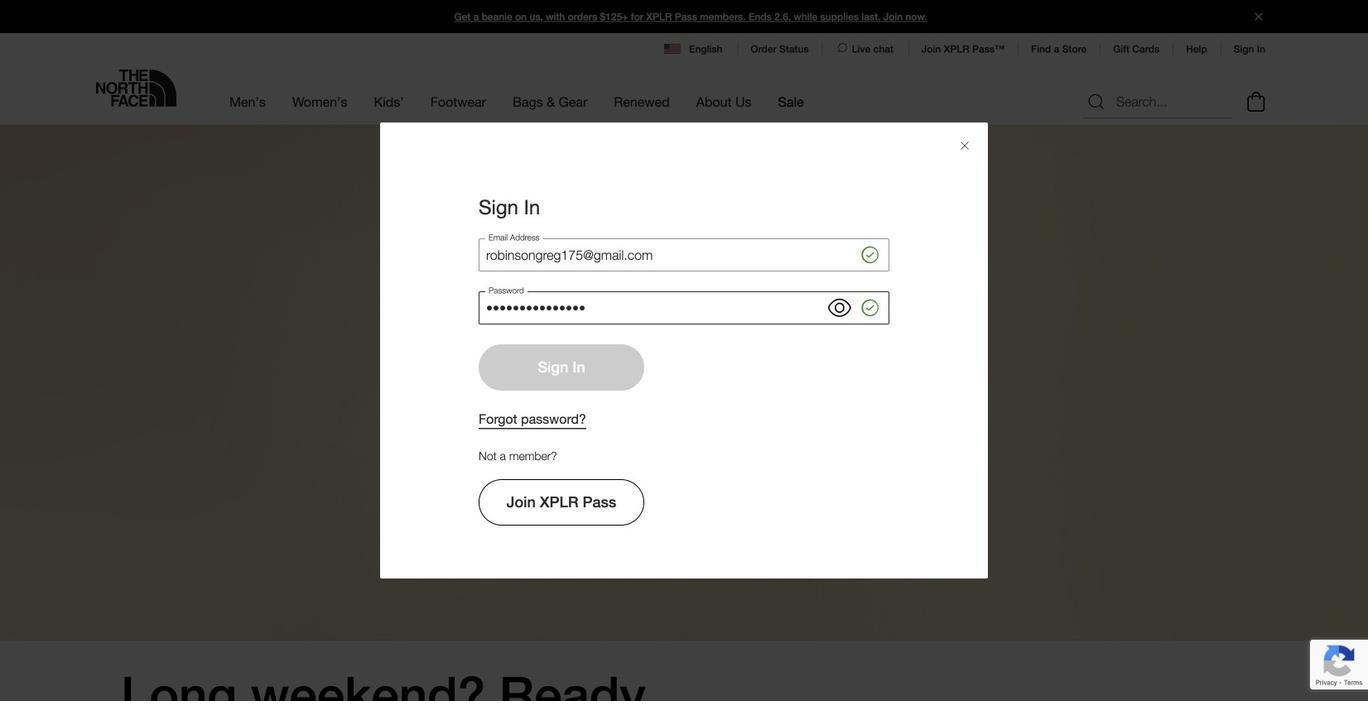 Task type: locate. For each thing, give the bounding box(es) containing it.
search all image
[[1087, 92, 1107, 112]]

None password field
[[479, 292, 890, 325]]

view cart image
[[1244, 90, 1270, 114]]

None text field
[[479, 239, 890, 272]]

main content
[[0, 124, 1369, 702]]

close image
[[1249, 13, 1270, 20]]



Task type: describe. For each thing, give the bounding box(es) containing it.
Search search field
[[1084, 85, 1233, 119]]

switch visibility password image
[[828, 297, 852, 320]]

the north face home page image
[[96, 70, 176, 107]]

stop motion studio gift of a base camp voyager from the north face getting loaded with gear. image
[[0, 124, 1369, 641]]



Task type: vqa. For each thing, say whether or not it's contained in the screenshot.
main content
yes



